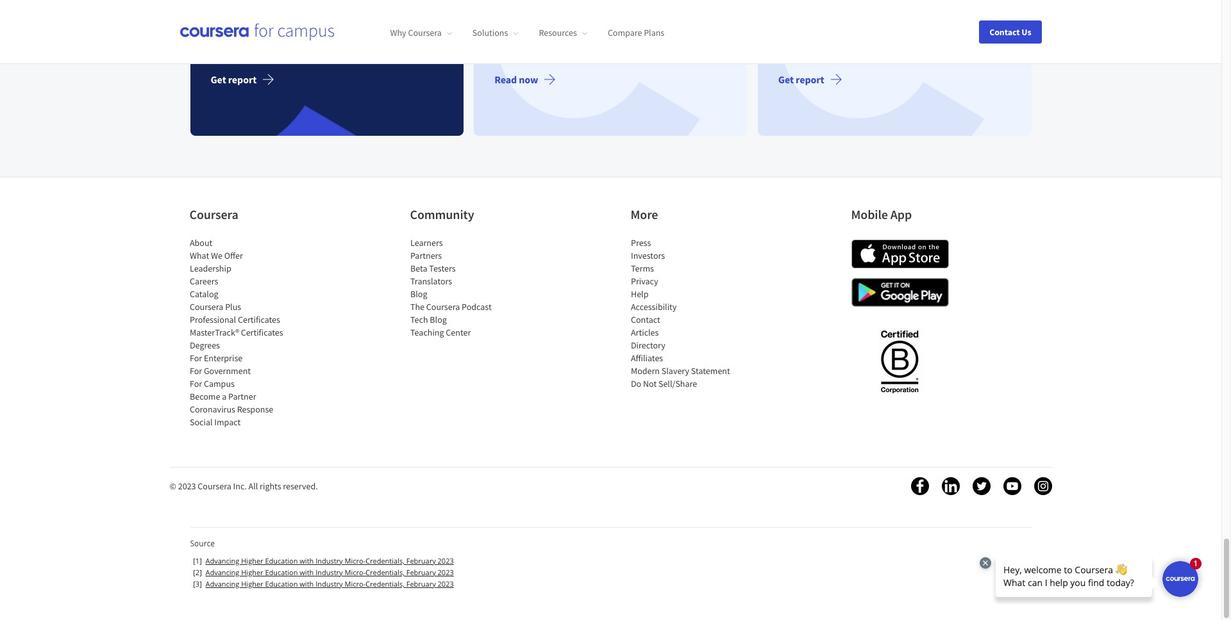 Task type: describe. For each thing, give the bounding box(es) containing it.
help link
[[631, 288, 648, 300]]

1 get from the left
[[211, 73, 226, 86]]

affiliates
[[631, 353, 663, 364]]

1 report from the left
[[228, 73, 257, 86]]

1 for from the top
[[190, 353, 202, 364]]

2 micro- from the top
[[345, 568, 366, 578]]

careers link
[[190, 276, 218, 287]]

coursera plus link
[[190, 301, 241, 313]]

a
[[222, 391, 226, 403]]

become a partner link
[[190, 391, 256, 403]]

1 vertical spatial certificates
[[241, 327, 283, 339]]

privacy
[[631, 276, 658, 287]]

investors
[[631, 250, 665, 262]]

learners partners beta testers translators blog the coursera podcast tech blog teaching center
[[410, 237, 491, 339]]

compare plans link
[[608, 27, 665, 39]]

to inside uncover the fastest-growing skills to prepare students for future careers.
[[356, 0, 365, 11]]

coronavirus response link
[[190, 404, 273, 416]]

universities
[[541, 0, 591, 11]]

degrees
[[190, 340, 220, 351]]

outcomes.
[[495, 29, 540, 42]]

coursera linkedin image
[[942, 478, 960, 496]]

3 with from the top
[[300, 580, 314, 589]]

coursera inside 'about what we offer leadership careers catalog coursera plus professional certificates mastertrack® certificates degrees for enterprise for government for campus become a partner coronavirus response social impact'
[[190, 301, 223, 313]]

translators
[[410, 276, 452, 287]]

app
[[891, 206, 912, 222]]

0 vertical spatial blog
[[410, 288, 427, 300]]

about
[[190, 237, 212, 249]]

©
[[170, 481, 176, 492]]

read now button
[[495, 64, 567, 95]]

podcast
[[462, 301, 491, 313]]

3 february from the top
[[407, 580, 436, 589]]

coursera left inc.
[[198, 481, 231, 492]]

coursera twitter image
[[973, 478, 991, 496]]

affiliates link
[[631, 353, 663, 364]]

3 higher from the top
[[241, 580, 263, 589]]

statement
[[691, 365, 730, 377]]

1 micro- from the top
[[345, 557, 366, 566]]

2 industry from the top
[[316, 568, 343, 578]]

0 vertical spatial certificates
[[238, 314, 280, 326]]

coursera inside learners partners beta testers translators blog the coursera podcast tech blog teaching center
[[426, 301, 460, 313]]

using
[[609, 0, 632, 11]]

solutions
[[473, 27, 508, 39]]

teaching
[[410, 327, 444, 339]]

future
[[225, 14, 251, 27]]

skills
[[332, 0, 354, 11]]

2 advancing from the top
[[206, 568, 240, 578]]

what we offer link
[[190, 250, 243, 262]]

all
[[249, 481, 258, 492]]

rights
[[260, 481, 281, 492]]

catalog
[[190, 288, 218, 300]]

resources
[[539, 27, 577, 39]]

logo of certified b corporation image
[[874, 323, 926, 400]]

articles
[[631, 327, 659, 339]]

inc.
[[233, 481, 247, 492]]

directory link
[[631, 340, 665, 351]]

articles link
[[631, 327, 659, 339]]

partner
[[228, 391, 256, 403]]

the
[[248, 0, 263, 11]]

contact us button
[[980, 20, 1042, 43]]

coursera facebook image
[[911, 478, 929, 496]]

press investors terms privacy help accessibility contact articles directory affiliates modern slavery statement do not sell/share
[[631, 237, 730, 390]]

leadership link
[[190, 263, 231, 274]]

1 get report from the left
[[211, 73, 257, 86]]

3 advancing higher education with industry micro-credentials, february 2023 link from the top
[[206, 580, 454, 589]]

press link
[[631, 237, 651, 249]]

reserved.
[[283, 481, 318, 492]]

1 education from the top
[[265, 557, 298, 566]]

2 education from the top
[[265, 568, 298, 578]]

enterprise
[[204, 353, 242, 364]]

terms
[[631, 263, 654, 274]]

what
[[190, 250, 209, 262]]

privacy link
[[631, 276, 658, 287]]

impact
[[214, 417, 240, 428]]

coronavirus
[[190, 404, 235, 416]]

tech blog link
[[410, 314, 447, 326]]

do not sell/share link
[[631, 378, 697, 390]]

for campus link
[[190, 378, 234, 390]]

modern slavery statement link
[[631, 365, 730, 377]]

2 february from the top
[[407, 568, 436, 578]]

why
[[390, 27, 406, 39]]

why coursera
[[390, 27, 442, 39]]

testers
[[429, 263, 456, 274]]

slavery
[[662, 365, 689, 377]]

careers.
[[253, 14, 287, 27]]

accessibility link
[[631, 301, 677, 313]]

mastertrack® certificates link
[[190, 327, 283, 339]]

mobile
[[852, 206, 888, 222]]

for government link
[[190, 365, 251, 377]]

solutions link
[[473, 27, 519, 39]]

1 industry from the top
[[316, 557, 343, 566]]

tech
[[410, 314, 428, 326]]

fastest-
[[265, 0, 296, 11]]

become
[[190, 391, 220, 403]]

response
[[237, 404, 273, 416]]

careers
[[190, 276, 218, 287]]

3 for from the top
[[190, 378, 202, 390]]

about what we offer leadership careers catalog coursera plus professional certificates mastertrack® certificates degrees for enterprise for government for campus become a partner coronavirus response social impact
[[190, 237, 283, 428]]

2 report from the left
[[796, 73, 825, 86]]

© 2023 coursera inc. all rights reserved.
[[170, 481, 318, 492]]

compare plans
[[608, 27, 665, 39]]

source
[[190, 539, 215, 550]]



Task type: vqa. For each thing, say whether or not it's contained in the screenshot.
rightmost may
no



Task type: locate. For each thing, give the bounding box(es) containing it.
2 vertical spatial advancing higher education with industry micro-credentials, february 2023 link
[[206, 580, 454, 589]]

contact inside press investors terms privacy help accessibility contact articles directory affiliates modern slavery statement do not sell/share
[[631, 314, 660, 326]]

advancing higher education with industry micro-credentials, february 2023 link
[[206, 557, 454, 566], [206, 568, 454, 578], [206, 580, 454, 589]]

2 vertical spatial for
[[190, 378, 202, 390]]

0 vertical spatial credentials,
[[366, 557, 405, 566]]

directory
[[631, 340, 665, 351]]

coursera instagram image
[[1034, 478, 1052, 496]]

1 list from the left
[[190, 237, 299, 429]]

growing
[[296, 0, 330, 11]]

1 vertical spatial to
[[544, 14, 553, 27]]

mastertrack®
[[190, 327, 239, 339]]

1 vertical spatial february
[[407, 568, 436, 578]]

1 vertical spatial advancing higher education with industry micro-credentials, february 2023 link
[[206, 568, 454, 578]]

list containing learners
[[410, 237, 519, 339]]

list for coursera
[[190, 237, 299, 429]]

uncover
[[211, 0, 246, 11]]

2 vertical spatial credentials,
[[366, 580, 405, 589]]

0 horizontal spatial get
[[211, 73, 226, 86]]

0 vertical spatial to
[[356, 0, 365, 11]]

coursera
[[408, 27, 442, 39], [190, 206, 238, 222], [190, 301, 223, 313], [426, 301, 460, 313], [198, 481, 231, 492]]

get report
[[211, 73, 257, 86], [779, 73, 825, 86]]

contact
[[990, 26, 1020, 38], [631, 314, 660, 326]]

0 horizontal spatial to
[[356, 0, 365, 11]]

0 vertical spatial industry
[[316, 557, 343, 566]]

1 horizontal spatial to
[[544, 14, 553, 27]]

certificates up the mastertrack® certificates link
[[238, 314, 280, 326]]

credentials
[[495, 14, 542, 27]]

how
[[521, 0, 539, 11]]

2 vertical spatial with
[[300, 580, 314, 589]]

for up become
[[190, 378, 202, 390]]

contact inside button
[[990, 26, 1020, 38]]

0 vertical spatial february
[[407, 557, 436, 566]]

0 horizontal spatial list
[[190, 237, 299, 429]]

learners
[[410, 237, 443, 249]]

are
[[593, 0, 607, 11]]

certificates
[[238, 314, 280, 326], [241, 327, 283, 339]]

for up for campus link
[[190, 365, 202, 377]]

resources link
[[539, 27, 588, 39]]

1 vertical spatial contact
[[631, 314, 660, 326]]

investors link
[[631, 250, 665, 262]]

partners
[[410, 250, 442, 262]]

to up resources
[[544, 14, 553, 27]]

micro-
[[671, 0, 699, 11]]

professional
[[190, 314, 236, 326]]

read
[[495, 73, 517, 86]]

micro-
[[345, 557, 366, 566], [345, 568, 366, 578], [345, 580, 366, 589]]

with
[[300, 557, 314, 566], [300, 568, 314, 578], [300, 580, 314, 589]]

blog up the
[[410, 288, 427, 300]]

0 vertical spatial for
[[190, 353, 202, 364]]

3 industry from the top
[[316, 580, 343, 589]]

learn
[[495, 0, 519, 11]]

2 get from the left
[[779, 73, 794, 86]]

translators link
[[410, 276, 452, 287]]

read now
[[495, 73, 538, 86]]

1 horizontal spatial contact
[[990, 26, 1020, 38]]

0 vertical spatial advancing
[[206, 557, 240, 566]]

about link
[[190, 237, 212, 249]]

get report link
[[753, 0, 1037, 141]]

education
[[265, 557, 298, 566], [265, 568, 298, 578], [265, 580, 298, 589]]

certificates down professional certificates link
[[241, 327, 283, 339]]

download on the app store image
[[852, 240, 949, 269]]

1 horizontal spatial get report button
[[779, 64, 853, 95]]

3 education from the top
[[265, 580, 298, 589]]

offer
[[224, 250, 243, 262]]

community
[[410, 206, 474, 222]]

more
[[631, 206, 658, 222]]

1 horizontal spatial get report
[[779, 73, 825, 86]]

1 vertical spatial micro-
[[345, 568, 366, 578]]

plans
[[644, 27, 665, 39]]

contact left us
[[990, 26, 1020, 38]]

prepare
[[367, 0, 400, 11]]

list containing about
[[190, 237, 299, 429]]

teaching center link
[[410, 327, 471, 339]]

mobile app
[[852, 206, 912, 222]]

2 vertical spatial february
[[407, 580, 436, 589]]

press
[[631, 237, 651, 249]]

2 vertical spatial industry
[[316, 580, 343, 589]]

1 get report button from the left
[[211, 64, 285, 95]]

center
[[446, 327, 471, 339]]

2 credentials, from the top
[[366, 568, 405, 578]]

sell/share
[[658, 378, 697, 390]]

the coursera podcast link
[[410, 301, 491, 313]]

2 get report button from the left
[[779, 64, 853, 95]]

plus
[[225, 301, 241, 313]]

2 vertical spatial micro-
[[345, 580, 366, 589]]

leadership
[[190, 263, 231, 274]]

we
[[211, 250, 222, 262]]

0 vertical spatial advancing higher education with industry micro-credentials, february 2023 link
[[206, 557, 454, 566]]

blog link
[[410, 288, 427, 300]]

0 vertical spatial contact
[[990, 26, 1020, 38]]

0 horizontal spatial contact
[[631, 314, 660, 326]]

1 february from the top
[[407, 557, 436, 566]]

coursera up 'tech blog' link in the left bottom of the page
[[426, 301, 460, 313]]

advancing
[[206, 557, 240, 566], [206, 568, 240, 578], [206, 580, 240, 589]]

list for community
[[410, 237, 519, 339]]

1 horizontal spatial blog
[[430, 314, 447, 326]]

1 vertical spatial credentials,
[[366, 568, 405, 578]]

3 advancing from the top
[[206, 580, 240, 589]]

partners link
[[410, 250, 442, 262]]

compare
[[608, 27, 642, 39]]

higher
[[241, 557, 263, 566], [241, 568, 263, 578], [241, 580, 263, 589]]

1 vertical spatial education
[[265, 568, 298, 578]]

2 horizontal spatial list
[[631, 237, 740, 390]]

2 vertical spatial advancing
[[206, 580, 240, 589]]

list
[[190, 237, 299, 429], [410, 237, 519, 339], [631, 237, 740, 390]]

0 horizontal spatial get report button
[[211, 64, 285, 95]]

contact up articles
[[631, 314, 660, 326]]

coursera youtube image
[[1004, 478, 1022, 496]]

1 credentials, from the top
[[366, 557, 405, 566]]

to right skills on the top left
[[356, 0, 365, 11]]

1 vertical spatial advancing
[[206, 568, 240, 578]]

to inside the learn how universities are using industry micro- credentials to improve student employment outcomes.
[[544, 14, 553, 27]]

credentials,
[[366, 557, 405, 566], [366, 568, 405, 578], [366, 580, 405, 589]]

government
[[204, 365, 251, 377]]

get
[[211, 73, 226, 86], [779, 73, 794, 86]]

1 horizontal spatial list
[[410, 237, 519, 339]]

1 horizontal spatial report
[[796, 73, 825, 86]]

get it on google play image
[[852, 278, 949, 307]]

do
[[631, 378, 641, 390]]

students
[[402, 0, 440, 11]]

accessibility
[[631, 301, 677, 313]]

list containing press
[[631, 237, 740, 390]]

2 higher from the top
[[241, 568, 263, 578]]

coursera for campus image
[[180, 23, 334, 41]]

0 horizontal spatial report
[[228, 73, 257, 86]]

1 vertical spatial industry
[[316, 568, 343, 578]]

2 get report from the left
[[779, 73, 825, 86]]

campus
[[204, 378, 234, 390]]

2 for from the top
[[190, 365, 202, 377]]

0 vertical spatial micro-
[[345, 557, 366, 566]]

2 vertical spatial higher
[[241, 580, 263, 589]]

employment
[[628, 14, 683, 27]]

coursera right why
[[408, 27, 442, 39]]

coursera down catalog link on the left
[[190, 301, 223, 313]]

1 horizontal spatial get
[[779, 73, 794, 86]]

0 vertical spatial higher
[[241, 557, 263, 566]]

list for more
[[631, 237, 740, 390]]

modern
[[631, 365, 660, 377]]

1 with from the top
[[300, 557, 314, 566]]

2 vertical spatial education
[[265, 580, 298, 589]]

1 vertical spatial for
[[190, 365, 202, 377]]

beta
[[410, 263, 427, 274]]

2 list from the left
[[410, 237, 519, 339]]

coursera up 'about'
[[190, 206, 238, 222]]

for
[[211, 14, 223, 27]]

2 with from the top
[[300, 568, 314, 578]]

1 higher from the top
[[241, 557, 263, 566]]

learn how universities are using industry micro- credentials to improve student employment outcomes.
[[495, 0, 699, 42]]

3 credentials, from the top
[[366, 580, 405, 589]]

blog up the teaching center link
[[430, 314, 447, 326]]

0 horizontal spatial get report
[[211, 73, 257, 86]]

learners link
[[410, 237, 443, 249]]

for enterprise link
[[190, 353, 242, 364]]

industry
[[634, 0, 669, 11]]

1 vertical spatial with
[[300, 568, 314, 578]]

the
[[410, 301, 424, 313]]

social impact link
[[190, 417, 240, 428]]

beta testers link
[[410, 263, 456, 274]]

for down the degrees link
[[190, 353, 202, 364]]

1 advancing from the top
[[206, 557, 240, 566]]

3 list from the left
[[631, 237, 740, 390]]

0 vertical spatial education
[[265, 557, 298, 566]]

february
[[407, 557, 436, 566], [407, 568, 436, 578], [407, 580, 436, 589]]

0 vertical spatial with
[[300, 557, 314, 566]]

why coursera link
[[390, 27, 452, 39]]

professional certificates link
[[190, 314, 280, 326]]

0 horizontal spatial blog
[[410, 288, 427, 300]]

not
[[643, 378, 657, 390]]

report
[[228, 73, 257, 86], [796, 73, 825, 86]]

3 micro- from the top
[[345, 580, 366, 589]]

1 advancing higher education with industry micro-credentials, february 2023 link from the top
[[206, 557, 454, 566]]

1 vertical spatial blog
[[430, 314, 447, 326]]

2 advancing higher education with industry micro-credentials, february 2023 link from the top
[[206, 568, 454, 578]]

to
[[356, 0, 365, 11], [544, 14, 553, 27]]

1 vertical spatial higher
[[241, 568, 263, 578]]



